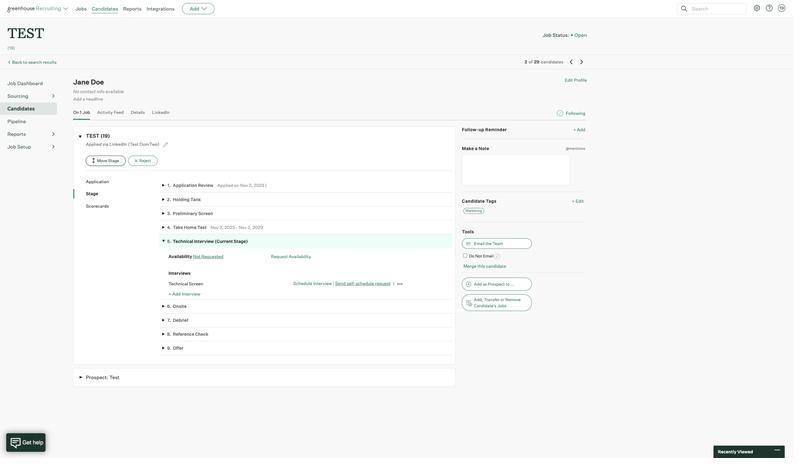 Task type: describe. For each thing, give the bounding box(es) containing it.
on 1 job link
[[73, 110, 90, 119]]

1 vertical spatial candidates
[[7, 106, 35, 112]]

test (19)
[[86, 133, 110, 139]]

(current
[[215, 239, 233, 244]]

job right 1 at the top left of page
[[83, 110, 90, 115]]

profile
[[574, 77, 587, 83]]

+ for + add interview
[[169, 292, 171, 297]]

sourcing
[[7, 93, 28, 99]]

test inside 'link'
[[109, 374, 120, 381]]

1 vertical spatial candidates link
[[7, 105, 55, 112]]

do
[[469, 254, 475, 259]]

(test
[[128, 141, 139, 147]]

interview for + add interview
[[182, 292, 201, 297]]

schedule
[[293, 281, 312, 286]]

5. technical interview (current stage)
[[167, 239, 248, 244]]

linkedin link
[[152, 110, 170, 119]]

Do Not Email checkbox
[[463, 254, 468, 258]]

2, up (current
[[220, 225, 224, 230]]

0 vertical spatial edit
[[565, 77, 573, 83]]

0 horizontal spatial application
[[86, 179, 109, 184]]

transfer
[[484, 297, 500, 302]]

results
[[43, 59, 57, 65]]

availability not requested
[[169, 254, 223, 259]]

add as prospect to ...
[[474, 282, 514, 287]]

1 vertical spatial edit
[[576, 199, 584, 204]]

6. onsite
[[167, 304, 187, 309]]

a inside jane doe no contact info available add a headline
[[83, 96, 85, 102]]

0 vertical spatial test
[[198, 225, 207, 230]]

td
[[780, 6, 785, 10]]

add inside jane doe no contact info available add a headline
[[73, 96, 82, 102]]

interviews
[[169, 271, 191, 276]]

debrief
[[173, 318, 188, 323]]

candidate
[[462, 199, 485, 204]]

candidate's
[[474, 303, 497, 308]]

...
[[511, 282, 514, 287]]

3
[[525, 59, 527, 64]]

team
[[493, 241, 503, 246]]

recently viewed
[[718, 450, 753, 455]]

back
[[12, 59, 22, 65]]

add,
[[474, 297, 483, 302]]

1 horizontal spatial a
[[475, 146, 478, 151]]

0 vertical spatial screen
[[198, 211, 213, 216]]

technical screen
[[169, 281, 203, 286]]

reminder
[[486, 127, 507, 132]]

4. take home test nov 2, 2023 - nov 2, 2023
[[167, 225, 263, 230]]

sourcing link
[[7, 92, 55, 100]]

requested
[[202, 254, 223, 259]]

jobs link
[[76, 6, 87, 12]]

test link
[[7, 17, 44, 43]]

test for test (19)
[[86, 133, 100, 139]]

configure image
[[754, 4, 761, 12]]

do not email
[[469, 254, 494, 259]]

candidate
[[486, 264, 506, 269]]

prospect: test link
[[73, 368, 456, 387]]

tags
[[486, 199, 497, 204]]

setup
[[17, 144, 31, 150]]

1 vertical spatial reports link
[[7, 130, 55, 138]]

reject button
[[128, 156, 158, 166]]

Search text field
[[691, 4, 741, 13]]

add inside button
[[474, 282, 482, 287]]

3. preliminary screen
[[167, 211, 213, 216]]

merge this candidate link
[[464, 264, 506, 269]]

not for requested
[[193, 254, 201, 259]]

integrations link
[[147, 6, 175, 12]]

email the team
[[474, 241, 503, 246]]

+ add interview
[[169, 292, 201, 297]]

dumtwo)
[[140, 141, 159, 147]]

integrations
[[147, 6, 175, 12]]

add, transfer or remove candidate's jobs
[[474, 297, 521, 308]]

details
[[131, 110, 145, 115]]

jobs inside add, transfer or remove candidate's jobs
[[498, 303, 507, 308]]

candidate tags
[[462, 199, 497, 204]]

6.
[[167, 304, 171, 309]]

prospect: test
[[86, 374, 120, 381]]

nov right on
[[240, 183, 248, 188]]

add as prospect to ... button
[[462, 278, 532, 291]]

tools
[[462, 229, 474, 234]]

5.
[[167, 239, 171, 244]]

@mentions link
[[566, 146, 586, 152]]

to inside button
[[506, 282, 510, 287]]

doe
[[91, 78, 104, 86]]

nov up 5. technical interview (current stage)
[[211, 225, 219, 230]]

job setup
[[7, 144, 31, 150]]

2023 right on
[[254, 183, 264, 188]]

8.
[[167, 332, 171, 337]]

2, right on
[[249, 183, 253, 188]]

follow-
[[462, 127, 479, 132]]

29
[[534, 59, 540, 64]]

schedule interview link
[[293, 281, 332, 286]]

applied via linkedin (test dumtwo)
[[86, 141, 160, 147]]

make a note
[[462, 146, 490, 151]]

stage link
[[86, 191, 159, 197]]

1 vertical spatial applied
[[217, 183, 233, 188]]

home
[[184, 225, 197, 230]]

headline
[[86, 96, 103, 102]]

feed
[[114, 110, 124, 115]]

as
[[483, 282, 487, 287]]

stage)
[[234, 239, 248, 244]]

this
[[478, 264, 485, 269]]

back to search results
[[12, 59, 57, 65]]

1 vertical spatial email
[[483, 254, 494, 259]]

1 vertical spatial screen
[[189, 281, 203, 286]]



Task type: locate. For each thing, give the bounding box(es) containing it.
1. application review applied on  nov 2, 2023 |
[[168, 183, 267, 188]]

0 horizontal spatial not
[[193, 254, 201, 259]]

offer
[[173, 346, 183, 351]]

candidates down the sourcing
[[7, 106, 35, 112]]

to
[[23, 59, 27, 65], [506, 282, 510, 287]]

candidates right jobs link
[[92, 6, 118, 12]]

note
[[479, 146, 490, 151]]

viewed
[[738, 450, 753, 455]]

jobs
[[76, 6, 87, 12], [498, 303, 507, 308]]

0 horizontal spatial stage
[[86, 191, 98, 196]]

reports left integrations
[[123, 6, 142, 12]]

on 1 job
[[73, 110, 90, 115]]

jane
[[73, 78, 89, 86]]

not right do
[[476, 254, 482, 259]]

0 horizontal spatial test
[[109, 374, 120, 381]]

2 not from the left
[[193, 254, 201, 259]]

1 horizontal spatial availability
[[289, 254, 311, 259]]

0 vertical spatial email
[[474, 241, 485, 246]]

+ add
[[574, 127, 586, 132]]

+ for + add
[[574, 127, 576, 132]]

3 of 29 candidates
[[525, 59, 564, 64]]

add inside "popup button"
[[190, 6, 200, 12]]

1
[[80, 110, 82, 115]]

applied down test (19)
[[86, 141, 102, 147]]

0 horizontal spatial (19)
[[7, 45, 15, 51]]

edit
[[565, 77, 573, 83], [576, 199, 584, 204]]

0 vertical spatial reports
[[123, 6, 142, 12]]

| right on
[[265, 183, 267, 188]]

activity
[[97, 110, 113, 115]]

1 vertical spatial (19)
[[101, 133, 110, 139]]

+ edit link
[[571, 197, 586, 205]]

applied left on
[[217, 183, 233, 188]]

application link
[[86, 179, 159, 185]]

move stage
[[97, 158, 119, 163]]

(19) up via
[[101, 133, 110, 139]]

1 horizontal spatial candidates link
[[92, 6, 118, 12]]

1 vertical spatial |
[[333, 281, 334, 286]]

prospect
[[488, 282, 505, 287]]

0 horizontal spatial to
[[23, 59, 27, 65]]

check
[[195, 332, 209, 337]]

0 vertical spatial interview
[[194, 239, 214, 244]]

available
[[106, 89, 124, 95]]

job for job status:
[[543, 32, 552, 38]]

(19) up back at the left of the page
[[7, 45, 15, 51]]

interview down technical screen on the left bottom of the page
[[182, 292, 201, 297]]

request
[[271, 254, 288, 259]]

1 horizontal spatial (19)
[[101, 133, 110, 139]]

on
[[234, 183, 239, 188]]

1 horizontal spatial test
[[198, 225, 207, 230]]

following link
[[566, 110, 586, 116]]

1 vertical spatial linkedin
[[109, 141, 127, 147]]

stage inside button
[[108, 158, 119, 163]]

not
[[476, 254, 482, 259], [193, 254, 201, 259]]

status:
[[553, 32, 570, 38]]

candidates link
[[92, 6, 118, 12], [7, 105, 55, 112]]

onsite
[[173, 304, 187, 309]]

8. reference check
[[167, 332, 209, 337]]

email inside button
[[474, 241, 485, 246]]

job for job setup
[[7, 144, 16, 150]]

0 vertical spatial |
[[265, 183, 267, 188]]

edit profile link
[[565, 77, 587, 83]]

1 horizontal spatial test
[[86, 133, 100, 139]]

remove
[[506, 297, 521, 302]]

0 horizontal spatial applied
[[86, 141, 102, 147]]

reports link left integrations
[[123, 6, 142, 12]]

the
[[486, 241, 492, 246]]

1 vertical spatial test
[[86, 133, 100, 139]]

screen up + add interview link
[[189, 281, 203, 286]]

1 horizontal spatial edit
[[576, 199, 584, 204]]

0 vertical spatial candidates
[[92, 6, 118, 12]]

test down on 1 job link
[[86, 133, 100, 139]]

reject
[[139, 158, 151, 163]]

marketing
[[466, 209, 482, 213]]

schedule interview | send self-schedule request
[[293, 281, 391, 286]]

td button
[[777, 3, 787, 13]]

1 vertical spatial interview
[[313, 281, 332, 286]]

0 vertical spatial to
[[23, 59, 27, 65]]

linkedin right the details
[[152, 110, 170, 115]]

job status:
[[543, 32, 570, 38]]

7. debrief
[[167, 318, 188, 323]]

interview up not requested dropdown button on the bottom left
[[194, 239, 214, 244]]

to left '...'
[[506, 282, 510, 287]]

0 vertical spatial linkedin
[[152, 110, 170, 115]]

2023 right -
[[253, 225, 263, 230]]

1 horizontal spatial candidates
[[92, 6, 118, 12]]

self-
[[347, 281, 356, 286]]

job dashboard
[[7, 80, 43, 86]]

reference
[[173, 332, 194, 337]]

following
[[566, 111, 586, 116]]

1 horizontal spatial to
[[506, 282, 510, 287]]

2 vertical spatial +
[[169, 292, 171, 297]]

preliminary
[[173, 211, 197, 216]]

0 vertical spatial jobs
[[76, 6, 87, 12]]

test right prospect:
[[109, 374, 120, 381]]

holding
[[173, 197, 190, 202]]

9.
[[167, 346, 171, 351]]

test right home
[[198, 225, 207, 230]]

1 vertical spatial to
[[506, 282, 510, 287]]

candidates link right jobs link
[[92, 6, 118, 12]]

email up merge this candidate
[[483, 254, 494, 259]]

0 horizontal spatial edit
[[565, 77, 573, 83]]

1 vertical spatial +
[[572, 199, 575, 204]]

0 vertical spatial test
[[7, 24, 44, 42]]

reports link
[[123, 6, 142, 12], [7, 130, 55, 138]]

availability up interviews
[[169, 254, 192, 259]]

interview left send
[[313, 281, 332, 286]]

technical right 5.
[[173, 239, 193, 244]]

1 horizontal spatial applied
[[217, 183, 233, 188]]

merge this candidate
[[464, 264, 506, 269]]

job left status:
[[543, 32, 552, 38]]

job up the sourcing
[[7, 80, 16, 86]]

send self-schedule request link
[[335, 281, 391, 286]]

0 vertical spatial a
[[83, 96, 85, 102]]

1 vertical spatial reports
[[7, 131, 26, 137]]

@mentions
[[566, 146, 586, 151]]

0 vertical spatial candidates link
[[92, 6, 118, 12]]

0 horizontal spatial test
[[7, 24, 44, 42]]

+ for + edit
[[572, 199, 575, 204]]

1 horizontal spatial jobs
[[498, 303, 507, 308]]

not left requested on the bottom left of the page
[[193, 254, 201, 259]]

0 vertical spatial (19)
[[7, 45, 15, 51]]

0 horizontal spatial linkedin
[[109, 141, 127, 147]]

1 horizontal spatial stage
[[108, 158, 119, 163]]

0 vertical spatial applied
[[86, 141, 102, 147]]

review
[[198, 183, 213, 188]]

1 horizontal spatial linkedin
[[152, 110, 170, 115]]

candidates link up "pipeline" link
[[7, 105, 55, 112]]

1 horizontal spatial |
[[333, 281, 334, 286]]

| left send
[[333, 281, 334, 286]]

7.
[[167, 318, 171, 323]]

linkedin right via
[[109, 141, 127, 147]]

1 not from the left
[[476, 254, 482, 259]]

nov right -
[[239, 225, 247, 230]]

tank
[[191, 197, 201, 202]]

request
[[375, 281, 391, 286]]

a left note
[[475, 146, 478, 151]]

application up 2. holding tank
[[173, 183, 197, 188]]

add button
[[182, 3, 215, 14]]

move
[[97, 158, 107, 163]]

1 vertical spatial a
[[475, 146, 478, 151]]

scorecards
[[86, 203, 109, 209]]

job
[[543, 32, 552, 38], [7, 80, 16, 86], [83, 110, 90, 115], [7, 144, 16, 150]]

2 vertical spatial interview
[[182, 292, 201, 297]]

0 horizontal spatial |
[[265, 183, 267, 188]]

+ edit
[[572, 199, 584, 204]]

0 horizontal spatial jobs
[[76, 6, 87, 12]]

screen
[[198, 211, 213, 216], [189, 281, 203, 286]]

reports link down "pipeline" link
[[7, 130, 55, 138]]

0 vertical spatial +
[[574, 127, 576, 132]]

0 vertical spatial technical
[[173, 239, 193, 244]]

request availability
[[271, 254, 311, 259]]

application down move
[[86, 179, 109, 184]]

technical down interviews
[[169, 281, 188, 286]]

0 horizontal spatial availability
[[169, 254, 192, 259]]

dashboard
[[17, 80, 43, 86]]

info
[[97, 89, 105, 95]]

0 vertical spatial reports link
[[123, 6, 142, 12]]

of
[[529, 59, 533, 64]]

interview for 5. technical interview (current stage)
[[194, 239, 214, 244]]

to right back at the left of the page
[[23, 59, 27, 65]]

1 vertical spatial technical
[[169, 281, 188, 286]]

None text field
[[462, 155, 571, 186]]

2, right -
[[248, 225, 252, 230]]

1 horizontal spatial application
[[173, 183, 197, 188]]

job left setup
[[7, 144, 16, 150]]

email left "the"
[[474, 241, 485, 246]]

stage right move
[[108, 158, 119, 163]]

1 horizontal spatial reports link
[[123, 6, 142, 12]]

1 availability from the left
[[169, 254, 192, 259]]

2 availability from the left
[[289, 254, 311, 259]]

availability right request
[[289, 254, 311, 259]]

availability
[[169, 254, 192, 259], [289, 254, 311, 259]]

9. offer
[[167, 346, 183, 351]]

search
[[28, 59, 42, 65]]

1 horizontal spatial reports
[[123, 6, 142, 12]]

job dashboard link
[[7, 80, 55, 87]]

1 horizontal spatial not
[[476, 254, 482, 259]]

email the team button
[[462, 239, 532, 249]]

not for email
[[476, 254, 482, 259]]

0 horizontal spatial a
[[83, 96, 85, 102]]

test down greenhouse recruiting image
[[7, 24, 44, 42]]

0 horizontal spatial candidates
[[7, 106, 35, 112]]

screen up 4. take home test nov 2, 2023 - nov 2, 2023
[[198, 211, 213, 216]]

1.
[[168, 183, 171, 188]]

+
[[574, 127, 576, 132], [572, 199, 575, 204], [169, 292, 171, 297]]

pipeline link
[[7, 118, 55, 125]]

1 vertical spatial stage
[[86, 191, 98, 196]]

a down contact
[[83, 96, 85, 102]]

pipeline
[[7, 118, 26, 125]]

0 horizontal spatial reports
[[7, 131, 26, 137]]

2023 left -
[[225, 225, 235, 230]]

0 vertical spatial stage
[[108, 158, 119, 163]]

1 vertical spatial test
[[109, 374, 120, 381]]

schedule
[[356, 281, 374, 286]]

0 horizontal spatial reports link
[[7, 130, 55, 138]]

job for job dashboard
[[7, 80, 16, 86]]

marketing link
[[464, 208, 484, 214]]

activity feed
[[97, 110, 124, 115]]

prospect:
[[86, 374, 108, 381]]

stage up scorecards
[[86, 191, 98, 196]]

reports down pipeline
[[7, 131, 26, 137]]

take
[[173, 225, 183, 230]]

0 horizontal spatial candidates link
[[7, 105, 55, 112]]

jane doe no contact info available add a headline
[[73, 78, 124, 102]]

candidates
[[541, 59, 564, 64]]

greenhouse recruiting image
[[7, 5, 63, 12]]

1 vertical spatial jobs
[[498, 303, 507, 308]]

recently
[[718, 450, 737, 455]]

test for test
[[7, 24, 44, 42]]



Task type: vqa. For each thing, say whether or not it's contained in the screenshot.
'Back'
yes



